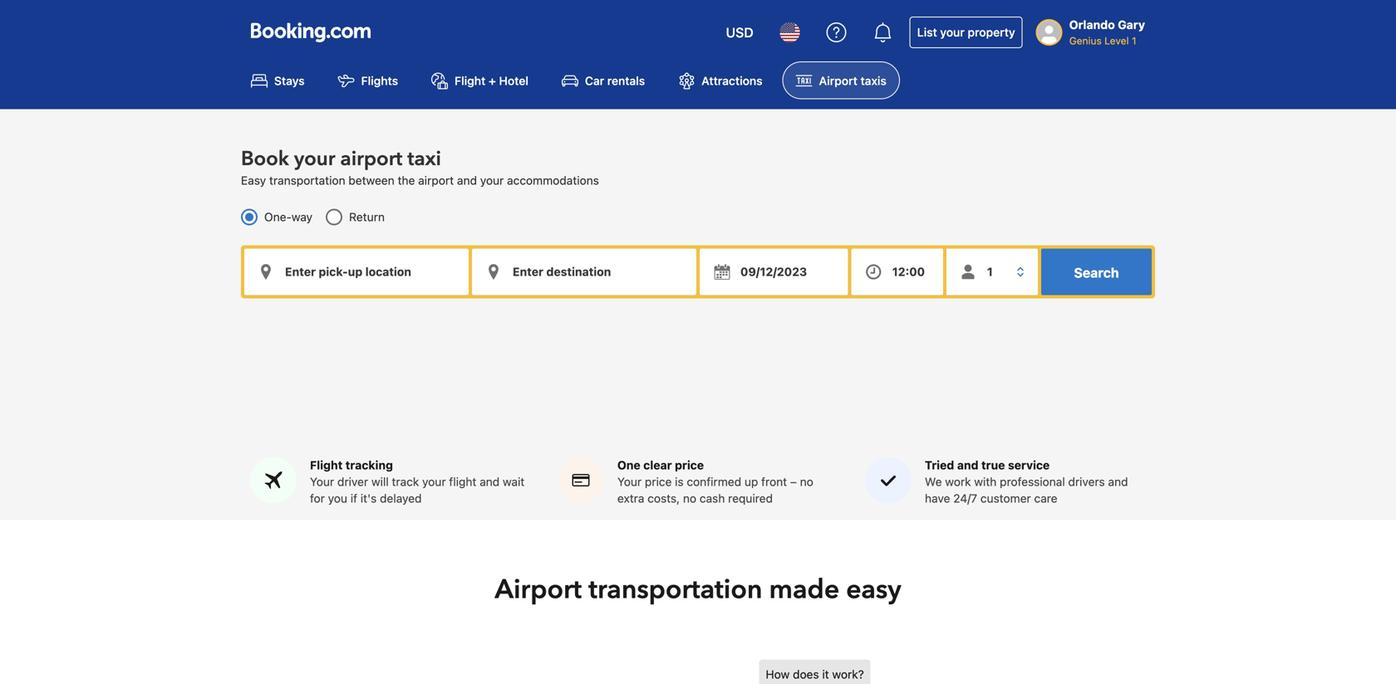 Task type: locate. For each thing, give the bounding box(es) containing it.
one clear price your price is confirmed up front – no extra costs, no cash required
[[618, 459, 814, 506]]

booking.com online hotel reservations image
[[251, 22, 371, 42]]

transportation
[[269, 174, 345, 187], [589, 572, 763, 608]]

and right drivers
[[1108, 475, 1128, 489]]

price down the clear
[[645, 475, 672, 489]]

flight
[[455, 74, 486, 88], [310, 459, 343, 473]]

it's
[[361, 492, 377, 506]]

your inside list your property link
[[940, 25, 965, 39]]

easy
[[241, 174, 266, 187]]

flight left +
[[455, 74, 486, 88]]

easy
[[846, 572, 901, 608]]

1 vertical spatial price
[[645, 475, 672, 489]]

0 horizontal spatial price
[[645, 475, 672, 489]]

transportation inside book your airport taxi easy transportation between the airport and your accommodations
[[269, 174, 345, 187]]

no down is at the bottom left
[[683, 492, 697, 506]]

your
[[310, 475, 334, 489], [618, 475, 642, 489]]

airport
[[819, 74, 858, 88], [495, 572, 582, 608]]

24/7
[[954, 492, 978, 506]]

list your property
[[917, 25, 1015, 39]]

costs,
[[648, 492, 680, 506]]

usd button
[[716, 12, 764, 52]]

flight
[[449, 475, 477, 489]]

flight up driver
[[310, 459, 343, 473]]

extra
[[618, 492, 645, 506]]

0 horizontal spatial airport
[[495, 572, 582, 608]]

0 horizontal spatial flight
[[310, 459, 343, 473]]

your
[[940, 25, 965, 39], [294, 145, 335, 173], [480, 174, 504, 187], [422, 475, 446, 489]]

and left wait
[[480, 475, 500, 489]]

flight for flight tracking your driver will track your flight and wait for you if it's delayed
[[310, 459, 343, 473]]

orlando
[[1069, 18, 1115, 32]]

0 vertical spatial flight
[[455, 74, 486, 88]]

0 vertical spatial price
[[675, 459, 704, 473]]

flight + hotel
[[455, 74, 529, 88]]

1 vertical spatial flight
[[310, 459, 343, 473]]

1 vertical spatial no
[[683, 492, 697, 506]]

0 horizontal spatial your
[[310, 475, 334, 489]]

usd
[[726, 25, 754, 40]]

no
[[800, 475, 814, 489], [683, 492, 697, 506]]

flights link
[[325, 62, 411, 99]]

1 horizontal spatial airport
[[418, 174, 454, 187]]

your right the list
[[940, 25, 965, 39]]

and right the
[[457, 174, 477, 187]]

1 horizontal spatial flight
[[455, 74, 486, 88]]

price up is at the bottom left
[[675, 459, 704, 473]]

required
[[728, 492, 773, 506]]

for
[[310, 492, 325, 506]]

airport up between
[[340, 145, 403, 173]]

1 horizontal spatial airport
[[819, 74, 858, 88]]

clear
[[644, 459, 672, 473]]

1 horizontal spatial price
[[675, 459, 704, 473]]

09/12/2023 button
[[700, 249, 848, 295]]

1 your from the left
[[310, 475, 334, 489]]

service
[[1008, 459, 1050, 473]]

0 vertical spatial no
[[800, 475, 814, 489]]

0 horizontal spatial airport
[[340, 145, 403, 173]]

is
[[675, 475, 684, 489]]

your up for
[[310, 475, 334, 489]]

your down "one"
[[618, 475, 642, 489]]

work?
[[832, 668, 864, 682]]

airport for airport transportation made easy
[[495, 572, 582, 608]]

no right – on the bottom
[[800, 475, 814, 489]]

price
[[675, 459, 704, 473], [645, 475, 672, 489]]

0 horizontal spatial transportation
[[269, 174, 345, 187]]

your left the accommodations
[[480, 174, 504, 187]]

made
[[769, 572, 840, 608]]

you
[[328, 492, 347, 506]]

1 horizontal spatial no
[[800, 475, 814, 489]]

2 your from the left
[[618, 475, 642, 489]]

book your airport taxi easy transportation between the airport and your accommodations
[[241, 145, 599, 187]]

orlando gary genius level 1
[[1069, 18, 1145, 47]]

tried
[[925, 459, 954, 473]]

1 vertical spatial airport
[[495, 572, 582, 608]]

0 vertical spatial airport
[[819, 74, 858, 88]]

driver
[[337, 475, 368, 489]]

return
[[349, 210, 385, 224]]

professional
[[1000, 475, 1065, 489]]

front
[[761, 475, 787, 489]]

airport
[[340, 145, 403, 173], [418, 174, 454, 187]]

search button
[[1041, 249, 1152, 295]]

Enter pick-up location text field
[[244, 249, 469, 295]]

wait
[[503, 475, 525, 489]]

1 vertical spatial transportation
[[589, 572, 763, 608]]

your right book
[[294, 145, 335, 173]]

0 vertical spatial transportation
[[269, 174, 345, 187]]

list
[[917, 25, 937, 39]]

stays link
[[238, 62, 318, 99]]

way
[[292, 210, 313, 224]]

1 vertical spatial airport
[[418, 174, 454, 187]]

airport down taxi
[[418, 174, 454, 187]]

genius
[[1069, 35, 1102, 47]]

1 horizontal spatial transportation
[[589, 572, 763, 608]]

car rentals
[[585, 74, 645, 88]]

true
[[982, 459, 1005, 473]]

your inside flight tracking your driver will track your flight and wait for you if it's delayed
[[310, 475, 334, 489]]

work
[[945, 475, 971, 489]]

and inside flight tracking your driver will track your flight and wait for you if it's delayed
[[480, 475, 500, 489]]

cash
[[700, 492, 725, 506]]

does
[[793, 668, 819, 682]]

hotel
[[499, 74, 529, 88]]

and
[[457, 174, 477, 187], [957, 459, 979, 473], [480, 475, 500, 489], [1108, 475, 1128, 489]]

book
[[241, 145, 289, 173]]

1 horizontal spatial your
[[618, 475, 642, 489]]

the
[[398, 174, 415, 187]]

your right track
[[422, 475, 446, 489]]

flight inside flight tracking your driver will track your flight and wait for you if it's delayed
[[310, 459, 343, 473]]



Task type: vqa. For each thing, say whether or not it's contained in the screenshot.
the Vietnam link on the bottom of the page
no



Task type: describe. For each thing, give the bounding box(es) containing it.
stays
[[274, 74, 305, 88]]

if
[[351, 492, 357, 506]]

car rentals link
[[548, 62, 659, 99]]

0 vertical spatial airport
[[340, 145, 403, 173]]

it
[[822, 668, 829, 682]]

and up work
[[957, 459, 979, 473]]

customer
[[981, 492, 1031, 506]]

and inside book your airport taxi easy transportation between the airport and your accommodations
[[457, 174, 477, 187]]

confirmed
[[687, 475, 742, 489]]

accommodations
[[507, 174, 599, 187]]

taxi
[[408, 145, 441, 173]]

12:00 button
[[852, 249, 943, 295]]

–
[[790, 475, 797, 489]]

how
[[766, 668, 790, 682]]

flights
[[361, 74, 398, 88]]

tried and true service we work with professional drivers and have 24/7 customer care
[[925, 459, 1128, 506]]

delayed
[[380, 492, 422, 506]]

between
[[349, 174, 395, 187]]

one-way
[[264, 210, 313, 224]]

up
[[745, 475, 758, 489]]

rentals
[[607, 74, 645, 88]]

flight tracking your driver will track your flight and wait for you if it's delayed
[[310, 459, 525, 506]]

booking airport taxi image
[[759, 660, 1108, 685]]

1
[[1132, 35, 1137, 47]]

your inside flight tracking your driver will track your flight and wait for you if it's delayed
[[422, 475, 446, 489]]

tracking
[[346, 459, 393, 473]]

Enter destination text field
[[472, 249, 697, 295]]

we
[[925, 475, 942, 489]]

12:00
[[892, 265, 925, 279]]

drivers
[[1068, 475, 1105, 489]]

search
[[1074, 265, 1119, 281]]

property
[[968, 25, 1015, 39]]

attractions
[[702, 74, 763, 88]]

airport transportation made easy
[[495, 572, 901, 608]]

+
[[489, 74, 496, 88]]

flight + hotel link
[[418, 62, 542, 99]]

will
[[371, 475, 389, 489]]

list your property link
[[910, 17, 1023, 48]]

level
[[1105, 35, 1129, 47]]

airport taxis
[[819, 74, 887, 88]]

how does it work?
[[766, 668, 864, 682]]

gary
[[1118, 18, 1145, 32]]

your inside one clear price your price is confirmed up front – no extra costs, no cash required
[[618, 475, 642, 489]]

have
[[925, 492, 950, 506]]

taxis
[[861, 74, 887, 88]]

one
[[618, 459, 641, 473]]

one-
[[264, 210, 292, 224]]

care
[[1034, 492, 1058, 506]]

airport for airport taxis
[[819, 74, 858, 88]]

with
[[974, 475, 997, 489]]

attractions link
[[665, 62, 776, 99]]

flight for flight + hotel
[[455, 74, 486, 88]]

track
[[392, 475, 419, 489]]

0 horizontal spatial no
[[683, 492, 697, 506]]

09/12/2023
[[741, 265, 807, 279]]

airport taxis link
[[783, 62, 900, 99]]

car
[[585, 74, 604, 88]]



